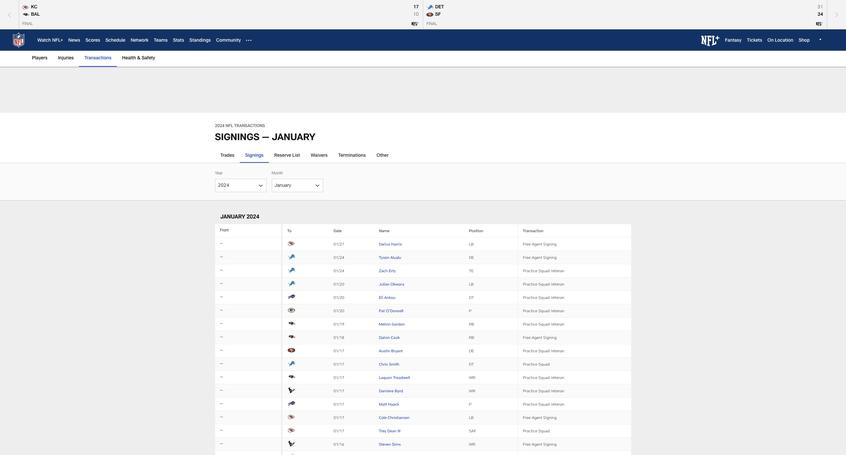 Task type: locate. For each thing, give the bounding box(es) containing it.
safety
[[142, 56, 155, 61]]

terminations link
[[333, 150, 371, 163]]

1 nfl plus image from the left
[[412, 20, 419, 28]]

left score strip button image
[[2, 0, 17, 30]]

9 -- from the top
[[220, 349, 223, 353]]

nfl plus image down 10
[[412, 20, 419, 28]]

-- for chris smith
[[220, 362, 223, 366]]

go to  info page. image for pat o'donnell
[[287, 306, 296, 314]]

zach ertz
[[379, 268, 396, 273]]

1 -- from the top
[[220, 242, 223, 246]]

3 free from the top
[[523, 335, 531, 340]]

lb down position
[[469, 242, 474, 246]]

sims
[[392, 442, 401, 447]]

go to  info page. image for trey dean iii
[[287, 426, 296, 434]]

5 practice from the top
[[523, 322, 538, 326]]

chris
[[379, 362, 388, 367]]

5 -- from the top
[[220, 295, 223, 299]]

5 free from the top
[[523, 442, 531, 447]]

practice for damiere byrd
[[523, 389, 538, 393]]

go to  info page. image
[[287, 266, 296, 274], [287, 280, 296, 288], [287, 320, 296, 328], [287, 360, 296, 368], [287, 373, 296, 381], [287, 386, 296, 394], [287, 400, 296, 408], [287, 413, 296, 421], [287, 426, 296, 434], [287, 453, 296, 455]]

1 practice from the top
[[523, 268, 538, 273]]

2 p from the top
[[469, 402, 472, 407]]

1 vertical spatial 01/20
[[334, 295, 344, 300]]

3 signing from the top
[[544, 335, 557, 340]]

kc chiefs image
[[22, 4, 30, 11]]

cole christiansen
[[379, 415, 410, 420]]

5 go to  info page. image from the top
[[287, 373, 296, 381]]

matt haack link
[[379, 402, 400, 407]]

2 01/17 from the top
[[334, 362, 344, 367]]

1 horizontal spatial nfl plus image
[[816, 20, 824, 28]]

page main content main content
[[0, 113, 847, 455]]

pat o'donnell link
[[379, 308, 404, 313]]

5 01/17 from the top
[[334, 402, 344, 407]]

lb
[[469, 242, 474, 246], [469, 282, 474, 286], [469, 415, 474, 420]]

10
[[413, 12, 419, 17]]

1 horizontal spatial transactions
[[234, 124, 265, 128]]

free agent signing
[[523, 242, 557, 246], [523, 255, 557, 260], [523, 335, 557, 340], [523, 415, 557, 420], [523, 442, 557, 447]]

2 rb from the top
[[469, 335, 475, 340]]

rb
[[469, 322, 475, 326], [469, 335, 475, 340]]

community
[[216, 38, 241, 43]]

-- for melvin gordon
[[220, 322, 223, 326]]

7 go to  info page. image from the top
[[287, 400, 296, 408]]

3 practice squad veteran from the top
[[523, 295, 565, 300]]

dalvin cook
[[379, 335, 400, 340]]

veteran for austin bryant
[[551, 349, 565, 353]]

-- for eli ankou
[[220, 295, 223, 299]]

01/17 for austin bryant
[[334, 349, 344, 353]]

2 01/20 from the top
[[334, 295, 344, 300]]

wr
[[469, 375, 476, 380], [469, 389, 476, 393], [469, 442, 476, 447]]

go to  info page. image
[[287, 240, 296, 248], [287, 253, 296, 261], [287, 293, 296, 301], [287, 306, 296, 314], [287, 333, 296, 341], [287, 346, 296, 354], [287, 440, 296, 448]]

9 squad from the top
[[539, 389, 550, 393]]

go to  info page. image for austin bryant
[[287, 346, 296, 354]]

3 go to  info page. image from the top
[[287, 293, 296, 301]]

4 01/17 from the top
[[334, 389, 344, 393]]

-- for julian okwara
[[220, 282, 223, 286]]

free agent signing for tyson alualu
[[523, 255, 557, 260]]

1 vertical spatial rb
[[469, 335, 475, 340]]

2024 nfl transactions
[[215, 124, 265, 128]]

agent for cole christiansen
[[532, 415, 543, 420]]

4 agent from the top
[[532, 415, 543, 420]]

standings
[[190, 38, 211, 43]]

1 practice squad veteran from the top
[[523, 268, 565, 273]]

o'donnell
[[386, 308, 404, 313]]

nfl plus image
[[412, 20, 419, 28], [816, 20, 824, 28]]

6 practice from the top
[[523, 349, 538, 353]]

health
[[122, 56, 136, 61]]

01/20
[[334, 282, 344, 286], [334, 295, 344, 300], [334, 308, 344, 313]]

go to  info page. image for eli ankou
[[287, 293, 296, 301]]

01/20 for julian okwara
[[334, 282, 344, 286]]

practice for melvin gordon
[[523, 322, 538, 326]]

damiere byrd
[[379, 389, 403, 393]]

go to  info page. image for damiere byrd
[[287, 386, 296, 394]]

practice squad
[[523, 362, 550, 367], [523, 429, 550, 433]]

melvin gordon link
[[379, 322, 405, 326]]

1 final from the left
[[22, 22, 33, 26]]

5 squad from the top
[[539, 322, 550, 326]]

ankou
[[385, 295, 396, 300]]

2 practice squad veteran from the top
[[523, 282, 565, 286]]

8 squad from the top
[[539, 375, 550, 380]]

transactions down the scores link
[[84, 56, 112, 61]]

reserve list link
[[269, 150, 306, 163]]

lb up saf
[[469, 415, 474, 420]]

0 vertical spatial p
[[469, 308, 472, 313]]

-- for matt haack
[[220, 402, 223, 406]]

0 vertical spatial signings
[[215, 133, 260, 143]]

1 horizontal spatial final
[[427, 22, 437, 26]]

14 -- from the top
[[220, 416, 223, 420]]

signing for steven sims
[[544, 442, 557, 447]]

squad for pat o'donnell
[[539, 308, 550, 313]]

0 vertical spatial 01/24
[[334, 255, 344, 260]]

1 horizontal spatial 2024
[[247, 215, 260, 220]]

signing for cole christiansen
[[544, 415, 557, 420]]

1 vertical spatial transactions
[[234, 124, 265, 128]]

free agent signing for darius harris
[[523, 242, 557, 246]]

10 squad from the top
[[539, 402, 550, 407]]

1 free agent signing from the top
[[523, 242, 557, 246]]

chris smith
[[379, 362, 400, 367]]

det
[[435, 5, 444, 10]]

1 p from the top
[[469, 308, 472, 313]]

de
[[469, 255, 474, 260], [469, 349, 474, 353]]

7 01/17 from the top
[[334, 429, 344, 433]]

4 squad from the top
[[539, 308, 550, 313]]

1 vertical spatial 01/24
[[334, 268, 344, 273]]

4 go to  info page. image from the top
[[287, 360, 296, 368]]

0 vertical spatial transactions
[[84, 56, 112, 61]]

name
[[379, 228, 390, 233]]

january up list
[[272, 133, 316, 143]]

2 practice from the top
[[523, 282, 538, 286]]

6 veteran from the top
[[551, 349, 565, 353]]

2 go to  info page. image from the top
[[287, 280, 296, 288]]

1 01/24 from the top
[[334, 255, 344, 260]]

10 go to  info page. image from the top
[[287, 453, 296, 455]]

transactions link
[[82, 51, 114, 66]]

0 vertical spatial dt
[[469, 295, 474, 300]]

squad for trey dean iii
[[539, 429, 550, 433]]

2 nfl plus image from the left
[[816, 20, 824, 28]]

10 -- from the top
[[220, 362, 223, 366]]

squad for matt haack
[[539, 402, 550, 407]]

5 agent from the top
[[532, 442, 543, 447]]

7 practice squad veteran from the top
[[523, 375, 565, 380]]

haack
[[388, 402, 400, 407]]

0 vertical spatial rb
[[469, 322, 475, 326]]

2 vertical spatial wr
[[469, 442, 476, 447]]

4 signing from the top
[[544, 415, 557, 420]]

3 01/20 from the top
[[334, 308, 344, 313]]

rb for practice squad veteran
[[469, 322, 475, 326]]

agent for tyson alualu
[[532, 255, 543, 260]]

signing for tyson alualu
[[544, 255, 557, 260]]

2 lb from the top
[[469, 282, 474, 286]]

3 agent from the top
[[532, 335, 543, 340]]

news link
[[68, 38, 80, 43]]

2 free agent signing from the top
[[523, 255, 557, 260]]

from
[[220, 229, 229, 233]]

signing
[[544, 242, 557, 246], [544, 255, 557, 260], [544, 335, 557, 340], [544, 415, 557, 420], [544, 442, 557, 447]]

5 signing from the top
[[544, 442, 557, 447]]

7 practice from the top
[[523, 362, 538, 367]]

veteran for damiere byrd
[[551, 389, 565, 393]]

saf
[[469, 429, 476, 433]]

de for free agent signing
[[469, 255, 474, 260]]

-- for trey dean iii
[[220, 429, 223, 433]]

nfl plus image for 10
[[412, 20, 419, 28]]

injuries
[[58, 56, 74, 61]]

1 vertical spatial lb
[[469, 282, 474, 286]]

0 vertical spatial de
[[469, 255, 474, 260]]

3 wr from the top
[[469, 442, 476, 447]]

veteran for matt haack
[[551, 402, 565, 407]]

dots image
[[246, 38, 252, 43]]

nfl
[[226, 124, 233, 128]]

practice squad veteran for zach ertz
[[523, 268, 565, 273]]

1 vertical spatial practice squad
[[523, 429, 550, 433]]

practice for eli ankou
[[523, 295, 538, 300]]

01/17 for trey dean iii
[[334, 429, 344, 433]]

2 vertical spatial lb
[[469, 415, 474, 420]]

4 free agent signing from the top
[[523, 415, 557, 420]]

transactions inside banner
[[84, 56, 112, 61]]

in
[[829, 39, 833, 43]]

squad for zach ertz
[[539, 268, 550, 273]]

go to  info page. image for julian okwara
[[287, 280, 296, 288]]

1 vertical spatial de
[[469, 349, 474, 353]]

1 agent from the top
[[532, 242, 543, 246]]

0 vertical spatial 01/20
[[334, 282, 344, 286]]

practice for zach ertz
[[523, 268, 538, 273]]

12 -- from the top
[[220, 389, 223, 393]]

3 practice from the top
[[523, 295, 538, 300]]

dt for practice squad
[[469, 362, 474, 367]]

01/17 for damiere byrd
[[334, 389, 344, 393]]

signings down 2024 nfl transactions
[[215, 133, 260, 143]]

6 go to  info page. image from the top
[[287, 386, 296, 394]]

squad for austin bryant
[[539, 349, 550, 353]]

final down sf 49ers image at the top right
[[427, 22, 437, 26]]

01/27
[[334, 242, 344, 246]]

go to  info page. image for steven sims
[[287, 440, 296, 448]]

sf 49ers image
[[426, 11, 434, 18]]

01/24
[[334, 255, 344, 260], [334, 268, 344, 273]]

1 horizontal spatial january
[[272, 133, 316, 143]]

squad for laquon treadwell
[[539, 375, 550, 380]]

signings — january
[[215, 133, 316, 143]]

transactions inside page main content main content
[[234, 124, 265, 128]]

free for sims
[[523, 442, 531, 447]]

practice squad for saf
[[523, 429, 550, 433]]

signings link
[[240, 150, 269, 163]]

2 squad from the top
[[539, 282, 550, 286]]

nfl plus image down 34
[[816, 20, 824, 28]]

-- for cole christiansen
[[220, 416, 223, 420]]

byrd
[[395, 389, 403, 393]]

2 final from the left
[[427, 22, 437, 26]]

january up from
[[220, 215, 245, 220]]

free
[[523, 242, 531, 246], [523, 255, 531, 260], [523, 335, 531, 340], [523, 415, 531, 420], [523, 442, 531, 447]]

3 free agent signing from the top
[[523, 335, 557, 340]]

2 -- from the top
[[220, 255, 223, 259]]

01/16
[[334, 442, 344, 447]]

9 practice from the top
[[523, 389, 538, 393]]

3 -- from the top
[[220, 269, 223, 273]]

-- for austin bryant
[[220, 349, 223, 353]]

trey dean iii
[[379, 429, 401, 433]]

4 go to  info page. image from the top
[[287, 306, 296, 314]]

9 practice squad veteran from the top
[[523, 402, 565, 407]]

shop
[[799, 38, 810, 43]]

1 de from the top
[[469, 255, 474, 260]]

veteran for melvin gordon
[[551, 322, 565, 326]]

matt
[[379, 402, 387, 407]]

0 vertical spatial wr
[[469, 375, 476, 380]]

network
[[131, 38, 149, 43]]

0 horizontal spatial january
[[220, 215, 245, 220]]

7 veteran from the top
[[551, 375, 565, 380]]

1 practice squad from the top
[[523, 362, 550, 367]]

5 free agent signing from the top
[[523, 442, 557, 447]]

&
[[137, 56, 141, 61]]

1 squad from the top
[[539, 268, 550, 273]]

0 horizontal spatial nfl plus image
[[412, 20, 419, 28]]

01/24 for zach ertz
[[334, 268, 344, 273]]

2 veteran from the top
[[551, 282, 565, 286]]

squad for chris smith
[[539, 362, 550, 367]]

11 -- from the top
[[220, 376, 223, 380]]

okwara
[[391, 282, 405, 286]]

6 practice squad veteran from the top
[[523, 349, 565, 353]]

signings down signings — january in the left top of the page
[[245, 154, 264, 158]]

practice for matt haack
[[523, 402, 538, 407]]

5 veteran from the top
[[551, 322, 565, 326]]

dt
[[469, 295, 474, 300], [469, 362, 474, 367]]

veteran for julian okwara
[[551, 282, 565, 286]]

4 practice from the top
[[523, 308, 538, 313]]

tyson
[[379, 255, 390, 260]]

squad for damiere byrd
[[539, 389, 550, 393]]

practice for chris smith
[[523, 362, 538, 367]]

1 vertical spatial 2024
[[247, 215, 260, 220]]

01/17 for cole christiansen
[[334, 415, 344, 420]]

julian okwara link
[[379, 282, 405, 286]]

ertz
[[389, 268, 396, 273]]

1 lb from the top
[[469, 242, 474, 246]]

2 signing from the top
[[544, 255, 557, 260]]

2 01/24 from the top
[[334, 268, 344, 273]]

lb for harris
[[469, 242, 474, 246]]

wr for treadwell
[[469, 375, 476, 380]]

8 veteran from the top
[[551, 389, 565, 393]]

1 free from the top
[[523, 242, 531, 246]]

veteran for pat o'donnell
[[551, 308, 565, 313]]

1 vertical spatial p
[[469, 402, 472, 407]]

1 vertical spatial signings
[[245, 154, 264, 158]]

reserve list
[[274, 154, 300, 158]]

2024
[[215, 124, 225, 128], [247, 215, 260, 220]]

1 vertical spatial dt
[[469, 362, 474, 367]]

banner containing watch nfl+
[[0, 29, 847, 67]]

16 -- from the top
[[220, 442, 223, 446]]

signing for darius harris
[[544, 242, 557, 246]]

teams
[[154, 38, 168, 43]]

signing for dalvin cook
[[544, 335, 557, 340]]

8 practice squad veteran from the top
[[523, 389, 565, 393]]

10 practice from the top
[[523, 402, 538, 407]]

chris smith link
[[379, 362, 400, 367]]

final
[[22, 22, 33, 26], [427, 22, 437, 26]]

banner
[[0, 29, 847, 67]]

practice squad veteran for austin bryant
[[523, 349, 565, 353]]

tickets link
[[747, 38, 763, 43]]

austin bryant
[[379, 349, 403, 353]]

go to  info page. image for darius harris
[[287, 240, 296, 248]]

january 2024
[[220, 215, 260, 220]]

2 practice squad from the top
[[523, 429, 550, 433]]

2 wr from the top
[[469, 389, 476, 393]]

terminations
[[338, 154, 366, 158]]

3 go to  info page. image from the top
[[287, 320, 296, 328]]

-- for steven sims
[[220, 442, 223, 446]]

0 vertical spatial 2024
[[215, 124, 225, 128]]

15 -- from the top
[[220, 429, 223, 433]]

transactions up signings — january in the left top of the page
[[234, 124, 265, 128]]

3 01/17 from the top
[[334, 375, 344, 380]]

1 01/20 from the top
[[334, 282, 344, 286]]

0 horizontal spatial final
[[22, 22, 33, 26]]

darius harris
[[379, 242, 402, 246]]

6 go to  info page. image from the top
[[287, 346, 296, 354]]

schedule
[[106, 38, 125, 43]]

9 veteran from the top
[[551, 402, 565, 407]]

1 go to  info page. image from the top
[[287, 266, 296, 274]]

0 horizontal spatial transactions
[[84, 56, 112, 61]]

4 practice squad veteran from the top
[[523, 308, 565, 313]]

3 squad from the top
[[539, 295, 550, 300]]

wr for sims
[[469, 442, 476, 447]]

health & safety
[[122, 56, 155, 61]]

pat
[[379, 308, 385, 313]]

1 vertical spatial wr
[[469, 389, 476, 393]]

7 go to  info page. image from the top
[[287, 440, 296, 448]]

scores link
[[86, 38, 100, 43]]

on location
[[768, 38, 794, 43]]

9 go to  info page. image from the top
[[287, 426, 296, 434]]

0 vertical spatial lb
[[469, 242, 474, 246]]

practice squad veteran for damiere byrd
[[523, 389, 565, 393]]

1 go to  info page. image from the top
[[287, 240, 296, 248]]

0 vertical spatial practice squad
[[523, 362, 550, 367]]

13 -- from the top
[[220, 402, 223, 406]]

8 -- from the top
[[220, 336, 223, 340]]

nfl+
[[52, 38, 63, 43]]

final down the bal ravens icon
[[22, 22, 33, 26]]

news
[[68, 38, 80, 43]]

date
[[334, 228, 342, 233]]

7 -- from the top
[[220, 322, 223, 326]]

practice squad veteran for pat o'donnell
[[523, 308, 565, 313]]

4 free from the top
[[523, 415, 531, 420]]

practice squad veteran for laquon treadwell
[[523, 375, 565, 380]]

2 vertical spatial 01/20
[[334, 308, 344, 313]]

christiansen
[[388, 415, 410, 420]]

eli ankou
[[379, 295, 396, 300]]

lb down te
[[469, 282, 474, 286]]



Task type: describe. For each thing, give the bounding box(es) containing it.
reserve
[[274, 154, 291, 158]]

veteran for eli ankou
[[551, 295, 565, 300]]

month
[[272, 171, 283, 175]]

on location link
[[768, 38, 794, 43]]

teams link
[[154, 38, 168, 43]]

01/17 for chris smith
[[334, 362, 344, 367]]

dean
[[388, 429, 397, 433]]

go to  info page. image for matt haack
[[287, 400, 296, 408]]

fantasy link
[[726, 38, 742, 43]]

agent for darius harris
[[532, 242, 543, 246]]

agent for dalvin cook
[[532, 335, 543, 340]]

laquon treadwell link
[[379, 375, 410, 380]]

free for harris
[[523, 242, 531, 246]]

cole
[[379, 415, 387, 420]]

free agent signing for steven sims
[[523, 442, 557, 447]]

practice for pat o'donnell
[[523, 308, 538, 313]]

other link
[[371, 150, 394, 163]]

steven sims link
[[379, 442, 401, 447]]

practice for trey dean iii
[[523, 429, 538, 433]]

watch nfl+
[[37, 38, 63, 43]]

34
[[818, 12, 824, 17]]

austin bryant link
[[379, 349, 403, 353]]

damiere byrd link
[[379, 389, 403, 393]]

veteran for laquon treadwell
[[551, 375, 565, 380]]

signings for signings
[[245, 154, 264, 158]]

watch
[[37, 38, 51, 43]]

dalvin cook link
[[379, 335, 400, 340]]

-- for darius harris
[[220, 242, 223, 246]]

fantasy
[[726, 38, 742, 43]]

signings for signings — january
[[215, 133, 260, 143]]

lb for christiansen
[[469, 415, 474, 420]]

tickets
[[747, 38, 763, 43]]

advertisement element
[[302, 75, 545, 105]]

free agent signing for dalvin cook
[[523, 335, 557, 340]]

sf
[[435, 12, 441, 17]]

go to  info page. image for cole christiansen
[[287, 413, 296, 421]]

p for o'donnell
[[469, 308, 472, 313]]

squad for julian okwara
[[539, 282, 550, 286]]

nfl+ image
[[702, 36, 720, 46]]

sign in
[[818, 39, 833, 43]]

laquon treadwell
[[379, 375, 410, 380]]

squad for melvin gordon
[[539, 322, 550, 326]]

melvin gordon
[[379, 322, 405, 326]]

free for alualu
[[523, 255, 531, 260]]

sign in button
[[816, 35, 836, 46]]

eli
[[379, 295, 383, 300]]

free agent signing for cole christiansen
[[523, 415, 557, 420]]

schedule link
[[106, 38, 125, 43]]

rb for free agent signing
[[469, 335, 475, 340]]

trey dean iii link
[[379, 429, 401, 433]]

melvin
[[379, 322, 391, 326]]

eli ankou link
[[379, 295, 396, 300]]

right score strip button image
[[830, 0, 845, 29]]

smith
[[389, 362, 400, 367]]

practice squad veteran for julian okwara
[[523, 282, 565, 286]]

nfl plus image for 34
[[816, 20, 824, 28]]

trades link
[[215, 150, 240, 163]]

01/17 for laquon treadwell
[[334, 375, 344, 380]]

list
[[293, 154, 300, 158]]

transaction
[[523, 228, 544, 233]]

network link
[[131, 38, 149, 43]]

veteran for zach ertz
[[551, 268, 565, 273]]

final for sf
[[427, 22, 437, 26]]

final for bal
[[22, 22, 33, 26]]

go to  info page. image for dalvin cook
[[287, 333, 296, 341]]

kc
[[31, 5, 37, 10]]

trades
[[220, 154, 235, 158]]

-- for damiere byrd
[[220, 389, 223, 393]]

wr for byrd
[[469, 389, 476, 393]]

dalvin
[[379, 335, 390, 340]]

matt haack
[[379, 402, 400, 407]]

damiere
[[379, 389, 394, 393]]

watch nfl+ link
[[37, 38, 63, 43]]

players link
[[32, 51, 50, 66]]

sign
[[818, 39, 828, 43]]

bal ravens image
[[22, 11, 30, 18]]

gordon
[[392, 322, 405, 326]]

health & safety link
[[120, 51, 158, 66]]

practice squad for dt
[[523, 362, 550, 367]]

injuries link
[[56, 51, 76, 66]]

bryant
[[391, 349, 403, 353]]

0 horizontal spatial 2024
[[215, 124, 225, 128]]

01/24 for tyson alualu
[[334, 255, 344, 260]]

practice squad veteran for eli ankou
[[523, 295, 565, 300]]

alualu
[[391, 255, 401, 260]]

-- for zach ertz
[[220, 269, 223, 273]]

dt for practice squad veteran
[[469, 295, 474, 300]]

01/20 for eli ankou
[[334, 295, 344, 300]]

waivers
[[311, 154, 328, 158]]

steven sims
[[379, 442, 401, 447]]

01/18
[[334, 335, 344, 340]]

01/20 for pat o'donnell
[[334, 308, 344, 313]]

scores
[[86, 38, 100, 43]]

01/17 for matt haack
[[334, 402, 344, 407]]

01/19
[[334, 322, 344, 326]]

agent for steven sims
[[532, 442, 543, 447]]

go to  info page. image for chris smith
[[287, 360, 296, 368]]

-- for laquon treadwell
[[220, 376, 223, 380]]

nfl shield image
[[11, 32, 27, 48]]

steven
[[379, 442, 391, 447]]

lb for okwara
[[469, 282, 474, 286]]

the page will reload on selection element
[[215, 163, 632, 200]]

stats
[[173, 38, 184, 43]]

trey
[[379, 429, 387, 433]]

1 vertical spatial january
[[220, 215, 245, 220]]

go to  info page. image for zach ertz
[[287, 266, 296, 274]]

practice for laquon treadwell
[[523, 375, 538, 380]]

practice squad veteran for matt haack
[[523, 402, 565, 407]]

free for cook
[[523, 335, 531, 340]]

laquon
[[379, 375, 392, 380]]

-- for dalvin cook
[[220, 336, 223, 340]]

go to  info page. image for tyson alualu
[[287, 253, 296, 261]]

det lions image
[[426, 4, 434, 11]]

treadwell
[[393, 375, 410, 380]]

standings link
[[190, 38, 211, 43]]

iii
[[398, 429, 401, 433]]

practice for austin bryant
[[523, 349, 538, 353]]

go to  info page. image for melvin gordon
[[287, 320, 296, 328]]

p for haack
[[469, 402, 472, 407]]

julian
[[379, 282, 390, 286]]

-- for tyson alualu
[[220, 255, 223, 259]]

on
[[768, 38, 774, 43]]

waivers link
[[306, 150, 333, 163]]

darius
[[379, 242, 390, 246]]

darius harris link
[[379, 242, 402, 246]]

location
[[775, 38, 794, 43]]

0 vertical spatial january
[[272, 133, 316, 143]]

te
[[469, 268, 474, 273]]

zach ertz link
[[379, 268, 396, 273]]

-- for pat o'donnell
[[220, 309, 223, 313]]

practice squad veteran for melvin gordon
[[523, 322, 565, 326]]



Task type: vqa. For each thing, say whether or not it's contained in the screenshot.


